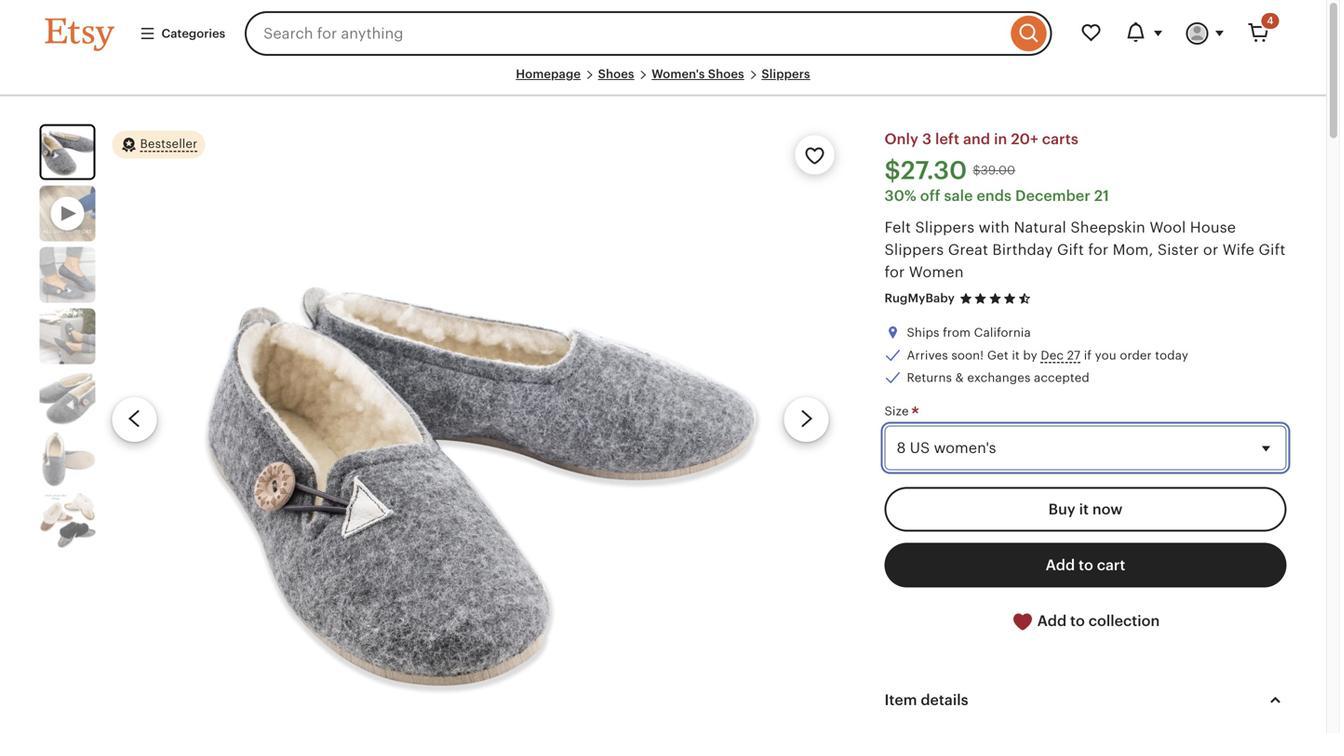 Task type: describe. For each thing, give the bounding box(es) containing it.
birthday
[[993, 242, 1053, 259]]

item
[[885, 692, 917, 709]]

slippers inside menu bar
[[762, 67, 811, 81]]

4 link
[[1237, 11, 1281, 56]]

sale
[[945, 188, 973, 205]]

4
[[1267, 15, 1274, 27]]

30%
[[885, 188, 917, 205]]

add to collection
[[1034, 613, 1160, 630]]

homepage
[[516, 67, 581, 81]]

december
[[1016, 188, 1091, 205]]

from
[[943, 326, 971, 340]]

natural
[[1014, 219, 1067, 236]]

women's shoes link
[[652, 67, 745, 81]]

homepage link
[[516, 67, 581, 81]]

details
[[921, 692, 969, 709]]

item details
[[885, 692, 969, 709]]

slippers link
[[762, 67, 811, 81]]

felt
[[885, 219, 911, 236]]

felt slippers with natural sheepskin wool house slippers great image 3 image
[[40, 309, 95, 365]]

bestseller button
[[112, 130, 205, 160]]

ships from california
[[907, 326, 1031, 340]]

30% off sale ends december 21
[[885, 188, 1110, 205]]

today
[[1156, 348, 1189, 362]]

california
[[974, 326, 1031, 340]]

cart
[[1097, 557, 1126, 574]]

buy it now button
[[885, 487, 1287, 532]]

categories button
[[125, 17, 239, 50]]

only 3 left and in 20+ carts
[[885, 131, 1079, 148]]

add for add to collection
[[1038, 613, 1067, 630]]

2 gift from the left
[[1259, 242, 1286, 259]]

mom,
[[1113, 242, 1154, 259]]

wife
[[1223, 242, 1255, 259]]

off
[[921, 188, 941, 205]]

add to cart
[[1046, 557, 1126, 574]]

women's shoes
[[652, 67, 745, 81]]

size
[[885, 405, 913, 419]]

arrives soon! get it by dec 27 if you order today
[[907, 348, 1189, 362]]

&
[[956, 371, 964, 385]]

soon! get
[[952, 348, 1009, 362]]

sister
[[1158, 242, 1200, 259]]

sheepskin
[[1071, 219, 1146, 236]]

menu bar containing homepage
[[45, 67, 1281, 96]]

in
[[994, 131, 1008, 148]]

women
[[909, 264, 964, 281]]

add to collection button
[[885, 599, 1287, 645]]

add to cart button
[[885, 543, 1287, 588]]

house
[[1191, 219, 1236, 236]]

dec
[[1041, 348, 1064, 362]]

accepted
[[1034, 371, 1090, 385]]

Search for anything text field
[[245, 11, 1007, 56]]

left
[[936, 131, 960, 148]]

returns & exchanges accepted
[[907, 371, 1090, 385]]

$39.00
[[973, 163, 1016, 177]]

now
[[1093, 501, 1123, 518]]

or
[[1204, 242, 1219, 259]]

exchanges
[[968, 371, 1031, 385]]

buy
[[1049, 501, 1076, 518]]

and
[[963, 131, 991, 148]]

1 vertical spatial slippers
[[916, 219, 975, 236]]

2 vertical spatial slippers
[[885, 242, 944, 259]]

bestseller
[[140, 137, 198, 151]]



Task type: vqa. For each thing, say whether or not it's contained in the screenshot.
it to the top
yes



Task type: locate. For each thing, give the bounding box(es) containing it.
1 vertical spatial to
[[1071, 613, 1085, 630]]

None search field
[[245, 11, 1052, 56]]

0 horizontal spatial shoes
[[598, 67, 635, 81]]

0 vertical spatial slippers
[[762, 67, 811, 81]]

27
[[1068, 348, 1081, 362]]

to for collection
[[1071, 613, 1085, 630]]

0 vertical spatial it
[[1012, 348, 1020, 362]]

0 horizontal spatial it
[[1012, 348, 1020, 362]]

1 vertical spatial add
[[1038, 613, 1067, 630]]

3
[[923, 131, 932, 148]]

it inside buy it now button
[[1080, 501, 1089, 518]]

0 vertical spatial add
[[1046, 557, 1075, 574]]

categories banner
[[12, 0, 1315, 67]]

with
[[979, 219, 1010, 236]]

categories
[[162, 26, 225, 40]]

add left "cart"
[[1046, 557, 1075, 574]]

shoes right women's
[[708, 67, 745, 81]]

women's
[[652, 67, 705, 81]]

gift right "wife"
[[1259, 242, 1286, 259]]

for down sheepskin on the right
[[1089, 242, 1109, 259]]

$27.30 $39.00
[[885, 156, 1016, 185]]

to
[[1079, 557, 1094, 574], [1071, 613, 1085, 630]]

arrives
[[907, 348, 948, 362]]

1 horizontal spatial shoes
[[708, 67, 745, 81]]

$27.30
[[885, 156, 968, 185]]

1 vertical spatial it
[[1080, 501, 1089, 518]]

add
[[1046, 557, 1075, 574], [1038, 613, 1067, 630]]

menu bar
[[45, 67, 1281, 96]]

for
[[1089, 242, 1109, 259], [885, 264, 905, 281]]

add for add to cart
[[1046, 557, 1075, 574]]

0 vertical spatial to
[[1079, 557, 1094, 574]]

it
[[1012, 348, 1020, 362], [1080, 501, 1089, 518]]

felt slippers with natural sheepskin wool house slippers great image 4 image
[[40, 370, 95, 426]]

if
[[1084, 348, 1092, 362]]

shoes down the search for anything text field
[[598, 67, 635, 81]]

felt slippers with natural sheepskin wool house slippers great image 5 image
[[40, 432, 95, 487]]

21
[[1095, 188, 1110, 205]]

felt slippers with natural sheepskin wool house slippers great birthday gift for mom, sister or wife gift for women
[[885, 219, 1286, 281]]

to left "collection"
[[1071, 613, 1085, 630]]

felt slippers with natural sheepskin wool house slippers great image 1 image
[[175, 124, 766, 716], [41, 126, 94, 178]]

2 shoes from the left
[[708, 67, 745, 81]]

wool
[[1150, 219, 1186, 236]]

felt slippers with natural sheepskin wool house slippers great image 2 image
[[40, 247, 95, 303]]

rugmybaby link
[[885, 292, 955, 306]]

1 gift from the left
[[1057, 242, 1085, 259]]

only
[[885, 131, 919, 148]]

20+
[[1011, 131, 1039, 148]]

returns
[[907, 371, 952, 385]]

1 vertical spatial for
[[885, 264, 905, 281]]

slippers
[[762, 67, 811, 81], [916, 219, 975, 236], [885, 242, 944, 259]]

order
[[1120, 348, 1152, 362]]

none search field inside categories banner
[[245, 11, 1052, 56]]

you
[[1095, 348, 1117, 362]]

it left by
[[1012, 348, 1020, 362]]

rugmybaby
[[885, 292, 955, 306]]

shoes link
[[598, 67, 635, 81]]

1 horizontal spatial for
[[1089, 242, 1109, 259]]

1 horizontal spatial felt slippers with natural sheepskin wool house slippers great image 1 image
[[175, 124, 766, 716]]

ships
[[907, 326, 940, 340]]

1 horizontal spatial it
[[1080, 501, 1089, 518]]

1 shoes from the left
[[598, 67, 635, 81]]

0 horizontal spatial for
[[885, 264, 905, 281]]

1 horizontal spatial gift
[[1259, 242, 1286, 259]]

felt slippers with natural sheepskin wool house slippers great image 6 image
[[40, 493, 95, 549]]

gift down natural on the right of the page
[[1057, 242, 1085, 259]]

to left "cart"
[[1079, 557, 1094, 574]]

slippers up great
[[916, 219, 975, 236]]

item details button
[[868, 678, 1304, 723]]

gift
[[1057, 242, 1085, 259], [1259, 242, 1286, 259]]

carts
[[1042, 131, 1079, 148]]

shoes
[[598, 67, 635, 81], [708, 67, 745, 81]]

it right the buy
[[1080, 501, 1089, 518]]

collection
[[1089, 613, 1160, 630]]

to for cart
[[1079, 557, 1094, 574]]

slippers right women's shoes
[[762, 67, 811, 81]]

by
[[1023, 348, 1038, 362]]

for up the rugmybaby link
[[885, 264, 905, 281]]

0 horizontal spatial gift
[[1057, 242, 1085, 259]]

0 vertical spatial for
[[1089, 242, 1109, 259]]

great
[[948, 242, 989, 259]]

slippers down felt
[[885, 242, 944, 259]]

buy it now
[[1049, 501, 1123, 518]]

add down 'add to cart' button
[[1038, 613, 1067, 630]]

ends
[[977, 188, 1012, 205]]

0 horizontal spatial felt slippers with natural sheepskin wool house slippers great image 1 image
[[41, 126, 94, 178]]



